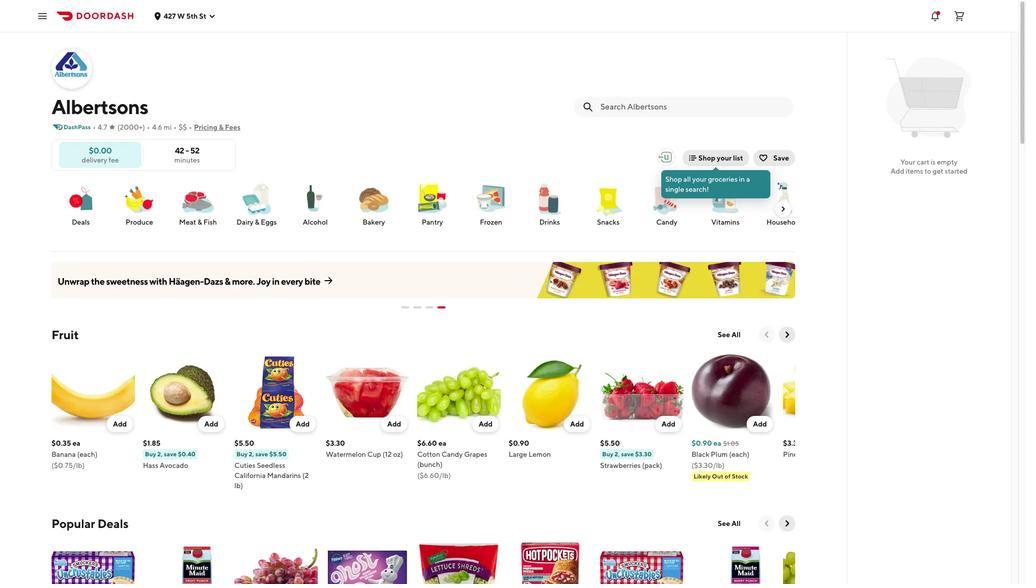 Task type: vqa. For each thing, say whether or not it's contained in the screenshot.


Task type: describe. For each thing, give the bounding box(es) containing it.
your inside button
[[717, 154, 732, 162]]

avocado
[[160, 462, 188, 470]]

$3.30 watermelon cup (12 oz)
[[326, 440, 403, 459]]

more.
[[232, 276, 255, 287]]

$0.35
[[52, 440, 71, 448]]

deals link
[[56, 181, 106, 227]]

pantry link
[[407, 181, 458, 227]]

vitamins link
[[700, 181, 751, 227]]

(each) inside $0.35 ea banana (each) ($0.75/lb)
[[77, 451, 97, 459]]

(2000+)
[[117, 123, 145, 131]]

fruit link
[[52, 327, 79, 343]]

4 • from the left
[[189, 123, 192, 131]]

snacks
[[597, 218, 620, 226]]

hot pockets pepperoni pizza (9 oz) image
[[509, 540, 592, 585]]

in inside shop all your groceries in a single search!
[[739, 175, 745, 183]]

meat & fish
[[179, 218, 217, 226]]

$0.90 for $0.90 ea $1.05 black plum (each) ($3.30/lb) likely out of stock
[[692, 440, 712, 448]]

mi
[[164, 123, 172, 131]]

your cart is empty add items to get started
[[891, 158, 968, 175]]

the
[[91, 276, 105, 287]]

pantry image
[[414, 181, 451, 217]]

save for avocado
[[164, 451, 177, 458]]

list
[[733, 154, 743, 162]]

dazs
[[204, 276, 223, 287]]

& left fees
[[219, 123, 224, 131]]

add for ($6.60/lb)
[[479, 420, 493, 428]]

all
[[684, 175, 691, 183]]

empty
[[937, 158, 958, 166]]

& left the eggs
[[255, 218, 259, 226]]

eggs
[[261, 218, 277, 226]]

shop all your groceries in a single search! tooltip
[[661, 167, 770, 199]]

of
[[725, 473, 731, 480]]

meat & fish image
[[180, 181, 216, 217]]

alcohol
[[303, 218, 328, 226]]

4.6
[[152, 123, 162, 131]]

• 4.6 mi • $$ • pricing & fees
[[147, 123, 241, 131]]

large lemon image
[[509, 351, 592, 435]]

buy for hass
[[145, 451, 156, 458]]

items
[[906, 167, 923, 175]]

open menu image
[[36, 10, 49, 22]]

cuties seedless california mandarins (2 lb) image
[[234, 351, 318, 435]]

see for popular deals
[[718, 520, 730, 528]]

drinks
[[539, 218, 560, 226]]

$5.50 buy 2, save $3.30 strawberries (pack)
[[600, 440, 662, 470]]

1 vertical spatial in
[[272, 276, 279, 287]]

fee
[[109, 156, 119, 164]]

($6.60/lb)
[[417, 472, 451, 480]]

$0.00 delivery fee
[[82, 146, 119, 164]]

(12 for $3.30 watermelon cup (12 oz)
[[383, 451, 392, 459]]

frozen
[[480, 218, 502, 226]]

$3.30 inside $5.50 buy 2, save $3.30 strawberries (pack)
[[635, 451, 652, 458]]

& left fish
[[198, 218, 202, 226]]

$0.35 ea banana (each) ($0.75/lb)
[[52, 440, 97, 470]]

watermelon
[[326, 451, 366, 459]]

sweetness
[[106, 276, 148, 287]]

out
[[712, 473, 724, 480]]

5th
[[186, 12, 198, 20]]

groceries
[[708, 175, 738, 183]]

-
[[186, 146, 189, 155]]

bite
[[305, 276, 320, 287]]

pineapple
[[783, 451, 816, 459]]

meat & fish link
[[173, 181, 223, 227]]

pricing
[[194, 123, 217, 131]]

save button
[[753, 150, 795, 166]]

hass avocado image
[[143, 351, 226, 435]]

plum
[[711, 451, 728, 459]]

($0.75/lb)
[[52, 462, 85, 470]]

$0.40
[[178, 451, 196, 458]]

your
[[901, 158, 915, 166]]

$5.50 for strawberries
[[600, 440, 620, 448]]

strawberries
[[600, 462, 641, 470]]

(2
[[302, 472, 309, 480]]

add for cuties seedless california mandarins (2 lb)
[[296, 420, 310, 428]]

lemon
[[529, 451, 551, 459]]

signature farms lettuce shreds (8 oz) image
[[417, 540, 501, 585]]

see all for fruit
[[718, 331, 741, 339]]

add for hass avocado
[[204, 420, 218, 428]]

deals inside deals link
[[72, 218, 90, 226]]

meat
[[179, 218, 196, 226]]

your inside shop all your groceries in a single search!
[[692, 175, 707, 183]]

deals inside popular deals link
[[98, 517, 129, 531]]

unwrap the sweetness with häagen-dazs & more. joy in every bite
[[58, 276, 320, 287]]

popular deals link
[[52, 516, 129, 532]]

minute maid fruit punch juice (59 oz) image
[[143, 540, 226, 585]]

$3.30 pineapple cup (12 oz)
[[783, 440, 853, 459]]

alcohol image
[[297, 181, 333, 217]]

red seedless grapes (bunch) image
[[234, 540, 318, 585]]

dairy & eggs
[[237, 218, 277, 226]]

add for ($0.75/lb)
[[113, 420, 127, 428]]

snacks link
[[583, 181, 634, 227]]

cup for pineapple
[[817, 451, 831, 459]]

42
[[175, 146, 184, 155]]

vitamins
[[711, 218, 740, 226]]

pillsbury ready to bake sugar cookie ghost shape dough (20 ct) image
[[326, 540, 409, 585]]

$0.90 large lemon
[[509, 440, 551, 459]]

candy image
[[649, 181, 685, 217]]

strawberries (pack) image
[[600, 351, 684, 435]]

häagen-
[[169, 276, 204, 287]]

pricing & fees button
[[194, 119, 241, 135]]

banana
[[52, 451, 76, 459]]

minutes
[[174, 156, 200, 164]]

produce image
[[121, 181, 158, 217]]

$1.05
[[723, 440, 739, 448]]

candy inside $6.60 ea cotton candy grapes (bunch) ($6.60/lb)
[[442, 451, 463, 459]]

oz) for $3.30 pineapple cup (12 oz)
[[843, 451, 853, 459]]

alcohol link
[[290, 181, 341, 227]]

$0.00
[[89, 146, 112, 155]]

add for ($3.30/lb)
[[753, 420, 767, 428]]

$1.85 buy 2, save $0.40 hass avocado
[[143, 440, 196, 470]]

albertsons
[[52, 95, 148, 119]]

buy for strawberries
[[602, 451, 613, 458]]

(12 for $3.30 pineapple cup (12 oz)
[[832, 451, 841, 459]]

large
[[509, 451, 527, 459]]

dairy
[[237, 218, 253, 226]]

joy
[[256, 276, 270, 287]]

cup for watermelon
[[367, 451, 381, 459]]

stock
[[732, 473, 748, 480]]

& right dazs
[[225, 276, 230, 287]]

3 • from the left
[[174, 123, 177, 131]]

dairy & eggs link
[[231, 181, 282, 227]]

search!
[[686, 185, 709, 194]]



Task type: locate. For each thing, give the bounding box(es) containing it.
smucker's uncrustables peanut butter & strawberry jam sandwiches (4 ct) image
[[600, 540, 684, 585]]

(each) inside $0.90 ea $1.05 black plum (each) ($3.30/lb) likely out of stock
[[729, 451, 750, 459]]

1 horizontal spatial buy
[[236, 451, 248, 458]]

is
[[931, 158, 936, 166]]

($3.30/lb)
[[692, 462, 725, 470]]

2 ea from the left
[[439, 440, 446, 448]]

2 horizontal spatial $3.30
[[783, 440, 802, 448]]

2 next button of carousel image from the top
[[782, 519, 792, 529]]

1 (each) from the left
[[77, 451, 97, 459]]

bakery link
[[349, 181, 399, 227]]

drinks link
[[524, 181, 575, 227]]

1 buy from the left
[[145, 451, 156, 458]]

buy inside "$1.85 buy 2, save $0.40 hass avocado"
[[145, 451, 156, 458]]

deals right popular at the left
[[98, 517, 129, 531]]

save
[[773, 154, 789, 162]]

cup right pineapple
[[817, 451, 831, 459]]

save up avocado
[[164, 451, 177, 458]]

2, down $1.85
[[157, 451, 163, 458]]

1 horizontal spatial in
[[739, 175, 745, 183]]

save for (pack)
[[621, 451, 634, 458]]

previous button of carousel image
[[762, 330, 772, 340]]

save up strawberries
[[621, 451, 634, 458]]

2 save from the left
[[255, 451, 268, 458]]

1 horizontal spatial (12
[[832, 451, 841, 459]]

(12 right pineapple
[[832, 451, 841, 459]]

1 see all from the top
[[718, 331, 741, 339]]

snacks image
[[590, 181, 627, 217]]

$1.85
[[143, 440, 161, 448]]

see left previous button of carousel image
[[718, 331, 730, 339]]

52
[[190, 146, 199, 155]]

2 $0.90 from the left
[[692, 440, 712, 448]]

oz) left cotton at the left
[[393, 451, 403, 459]]

(each)
[[77, 451, 97, 459], [729, 451, 750, 459]]

1 horizontal spatial oz)
[[843, 451, 853, 459]]

3 buy from the left
[[602, 451, 613, 458]]

to
[[925, 167, 931, 175]]

1 vertical spatial see
[[718, 520, 730, 528]]

$3.30 for $3.30 watermelon cup (12 oz)
[[326, 440, 345, 448]]

popular
[[52, 517, 95, 531]]

ea inside $6.60 ea cotton candy grapes (bunch) ($6.60/lb)
[[439, 440, 446, 448]]

2 see from the top
[[718, 520, 730, 528]]

2, for hass
[[157, 451, 163, 458]]

save inside "$1.85 buy 2, save $0.40 hass avocado"
[[164, 451, 177, 458]]

$3.30 up pineapple
[[783, 440, 802, 448]]

next button of carousel image for popular deals
[[782, 519, 792, 529]]

bakery image
[[356, 181, 392, 217]]

see up minute maid berry punch premium juice (59 oz) 'image'
[[718, 520, 730, 528]]

(12 inside '$3.30 watermelon cup (12 oz)'
[[383, 451, 392, 459]]

household image
[[766, 181, 802, 217]]

0 horizontal spatial deals
[[72, 218, 90, 226]]

see all link
[[712, 327, 747, 343], [712, 516, 747, 532]]

0 horizontal spatial ea
[[72, 440, 80, 448]]

see all left previous button of carousel image
[[718, 331, 741, 339]]

oz) for $3.30 watermelon cup (12 oz)
[[393, 451, 403, 459]]

in left a
[[739, 175, 745, 183]]

2, for cuties
[[249, 451, 254, 458]]

st
[[199, 12, 206, 20]]

1 horizontal spatial ea
[[439, 440, 446, 448]]

1 next button of carousel image from the top
[[782, 330, 792, 340]]

all for popular deals
[[732, 520, 741, 528]]

0 vertical spatial in
[[739, 175, 745, 183]]

shop all your groceries in a single search!
[[665, 175, 750, 194]]

minute maid berry punch premium juice (59 oz) image
[[692, 540, 775, 585]]

deals
[[72, 218, 90, 226], [98, 517, 129, 531]]

1 horizontal spatial shop
[[699, 154, 716, 162]]

shop inside shop all your groceries in a single search!
[[665, 175, 682, 183]]

0 vertical spatial all
[[732, 331, 741, 339]]

1 vertical spatial candy
[[442, 451, 463, 459]]

deals image
[[63, 181, 99, 217]]

buy for cuties
[[236, 451, 248, 458]]

1 see all link from the top
[[712, 327, 747, 343]]

1 horizontal spatial $0.90
[[692, 440, 712, 448]]

1 save from the left
[[164, 451, 177, 458]]

$5.50 up seedless
[[269, 451, 287, 458]]

$5.50 up strawberries
[[600, 440, 620, 448]]

2 (each) from the left
[[729, 451, 750, 459]]

0 vertical spatial see all link
[[712, 327, 747, 343]]

seedless
[[257, 462, 285, 470]]

with
[[149, 276, 167, 287]]

all left previous button of carousel icon
[[732, 520, 741, 528]]

see all
[[718, 331, 741, 339], [718, 520, 741, 528]]

2, for strawberries
[[615, 451, 620, 458]]

shop up single
[[665, 175, 682, 183]]

2 see all from the top
[[718, 520, 741, 528]]

Search Albertsons search field
[[600, 102, 785, 113]]

2 oz) from the left
[[843, 451, 853, 459]]

2, up strawberries
[[615, 451, 620, 458]]

cup right watermelon
[[367, 451, 381, 459]]

(12 inside $3.30 pineapple cup (12 oz)
[[832, 451, 841, 459]]

ea for $0.35 ea
[[72, 440, 80, 448]]

2, inside $5.50 buy 2, save $5.50 cuties seedless california mandarins (2 lb)
[[249, 451, 254, 458]]

buy up cuties
[[236, 451, 248, 458]]

• left 4.6
[[147, 123, 150, 131]]

add inside your cart is empty add items to get started
[[891, 167, 904, 175]]

0 horizontal spatial save
[[164, 451, 177, 458]]

popular deals
[[52, 517, 129, 531]]

2 horizontal spatial 2,
[[615, 451, 620, 458]]

black
[[692, 451, 710, 459]]

2 2, from the left
[[249, 451, 254, 458]]

next button of carousel image for fruit
[[782, 330, 792, 340]]

dashpass
[[64, 123, 91, 131]]

3 save from the left
[[621, 451, 634, 458]]

started
[[945, 167, 968, 175]]

0 vertical spatial deals
[[72, 218, 90, 226]]

2 horizontal spatial $5.50
[[600, 440, 620, 448]]

add for strawberries (pack)
[[662, 420, 676, 428]]

0 horizontal spatial oz)
[[393, 451, 403, 459]]

ea for $6.60 ea
[[439, 440, 446, 448]]

save inside $5.50 buy 2, save $5.50 cuties seedless california mandarins (2 lb)
[[255, 451, 268, 458]]

$3.30 inside $3.30 pineapple cup (12 oz)
[[783, 440, 802, 448]]

0 items, open order cart image
[[953, 10, 966, 22]]

$5.50 up cuties
[[234, 440, 254, 448]]

&
[[219, 123, 224, 131], [198, 218, 202, 226], [255, 218, 259, 226], [225, 276, 230, 287]]

save
[[164, 451, 177, 458], [255, 451, 268, 458], [621, 451, 634, 458]]

candy link
[[642, 181, 692, 227]]

1 vertical spatial all
[[732, 520, 741, 528]]

in right joy
[[272, 276, 279, 287]]

next button of carousel image right previous button of carousel image
[[782, 330, 792, 340]]

oz) right pineapple
[[843, 451, 853, 459]]

1 oz) from the left
[[393, 451, 403, 459]]

frozen image
[[473, 181, 509, 217]]

watermelon cup (12 oz) image
[[326, 351, 409, 435]]

ea inside $0.90 ea $1.05 black plum (each) ($3.30/lb) likely out of stock
[[714, 440, 721, 448]]

smucker's uncrustables peanut butter & grape jelly sandwich (2 oz x 4 ct) image
[[52, 540, 135, 585]]

0 vertical spatial your
[[717, 154, 732, 162]]

2, inside $5.50 buy 2, save $3.30 strawberries (pack)
[[615, 451, 620, 458]]

buy down $1.85
[[145, 451, 156, 458]]

0 horizontal spatial (each)
[[77, 451, 97, 459]]

0 vertical spatial next button of carousel image
[[782, 330, 792, 340]]

(each) up "($0.75/lb)"
[[77, 451, 97, 459]]

2, inside "$1.85 buy 2, save $0.40 hass avocado"
[[157, 451, 163, 458]]

• right mi on the left top of page
[[174, 123, 177, 131]]

grapes
[[464, 451, 487, 459]]

(12 right watermelon
[[383, 451, 392, 459]]

ea up 'plum' on the right bottom of the page
[[714, 440, 721, 448]]

0 horizontal spatial $5.50
[[234, 440, 254, 448]]

see all link for fruit
[[712, 327, 747, 343]]

ea
[[72, 440, 80, 448], [439, 440, 446, 448], [714, 440, 721, 448]]

$5.50 for cuties
[[234, 440, 254, 448]]

2 horizontal spatial buy
[[602, 451, 613, 458]]

vitamins image
[[707, 181, 744, 217]]

4.7
[[98, 123, 107, 131]]

buy inside $5.50 buy 2, save $5.50 cuties seedless california mandarins (2 lb)
[[236, 451, 248, 458]]

1 horizontal spatial deals
[[98, 517, 129, 531]]

unwrap
[[58, 276, 89, 287]]

(pack)
[[642, 462, 662, 470]]

pantry
[[422, 218, 443, 226]]

1 see from the top
[[718, 331, 730, 339]]

$0.90 ea $1.05 black plum (each) ($3.30/lb) likely out of stock
[[692, 440, 750, 480]]

produce
[[126, 218, 153, 226]]

1 • from the left
[[93, 123, 96, 131]]

$6.60
[[417, 440, 437, 448]]

your up search!
[[692, 175, 707, 183]]

1 vertical spatial shop
[[665, 175, 682, 183]]

2 see all link from the top
[[712, 516, 747, 532]]

candy right cotton at the left
[[442, 451, 463, 459]]

$5.50 buy 2, save $5.50 cuties seedless california mandarins (2 lb)
[[234, 440, 309, 490]]

dairy & eggs image
[[238, 181, 275, 217]]

shop up shop all your groceries in a single search!
[[699, 154, 716, 162]]

0 horizontal spatial your
[[692, 175, 707, 183]]

shop your list button
[[682, 150, 749, 166]]

1 horizontal spatial candy
[[656, 218, 677, 226]]

oz) inside $3.30 pineapple cup (12 oz)
[[843, 451, 853, 459]]

$0.90 up black
[[692, 440, 712, 448]]

produce link
[[114, 181, 165, 227]]

see all link left previous button of carousel image
[[712, 327, 747, 343]]

bakery
[[363, 218, 385, 226]]

0 horizontal spatial in
[[272, 276, 279, 287]]

candy down candy image
[[656, 218, 677, 226]]

save inside $5.50 buy 2, save $3.30 strawberries (pack)
[[621, 451, 634, 458]]

mandarins
[[267, 472, 301, 480]]

$0.90 inside $0.90 ea $1.05 black plum (each) ($3.30/lb) likely out of stock
[[692, 440, 712, 448]]

42 - 52 minutes
[[174, 146, 200, 164]]

shop for shop your list
[[699, 154, 716, 162]]

•
[[93, 123, 96, 131], [147, 123, 150, 131], [174, 123, 177, 131], [189, 123, 192, 131]]

3 2, from the left
[[615, 451, 620, 458]]

0 horizontal spatial (12
[[383, 451, 392, 459]]

0 horizontal spatial candy
[[442, 451, 463, 459]]

cart
[[917, 158, 929, 166]]

see all link left previous button of carousel icon
[[712, 516, 747, 532]]

fish
[[203, 218, 217, 226]]

(bunch)
[[417, 461, 443, 469]]

shop
[[699, 154, 716, 162], [665, 175, 682, 183]]

1 horizontal spatial $5.50
[[269, 451, 287, 458]]

notification bell image
[[929, 10, 941, 22]]

0 vertical spatial see all
[[718, 331, 741, 339]]

0 horizontal spatial cup
[[367, 451, 381, 459]]

buy
[[145, 451, 156, 458], [236, 451, 248, 458], [602, 451, 613, 458]]

1 $0.90 from the left
[[509, 440, 529, 448]]

w
[[177, 12, 185, 20]]

logo image
[[658, 149, 674, 165]]

buy inside $5.50 buy 2, save $3.30 strawberries (pack)
[[602, 451, 613, 458]]

$5.50 inside $5.50 buy 2, save $3.30 strawberries (pack)
[[600, 440, 620, 448]]

1 horizontal spatial cup
[[817, 451, 831, 459]]

add button
[[107, 416, 133, 432], [107, 416, 133, 432], [198, 416, 224, 432], [198, 416, 224, 432], [290, 416, 316, 432], [290, 416, 316, 432], [381, 416, 407, 432], [381, 416, 407, 432], [473, 416, 499, 432], [473, 416, 499, 432], [564, 416, 590, 432], [564, 416, 590, 432], [656, 416, 682, 432], [656, 416, 682, 432], [747, 416, 773, 432], [747, 416, 773, 432]]

see for fruit
[[718, 331, 730, 339]]

likely
[[694, 473, 711, 480]]

cotton
[[417, 451, 440, 459]]

hass
[[143, 462, 158, 470]]

a
[[746, 175, 750, 183]]

buy up strawberries
[[602, 451, 613, 458]]

albertsons image
[[53, 50, 91, 88]]

your left list
[[717, 154, 732, 162]]

• right $$
[[189, 123, 192, 131]]

0 horizontal spatial buy
[[145, 451, 156, 458]]

0 horizontal spatial 2,
[[157, 451, 163, 458]]

black plum (each) image
[[692, 351, 775, 435]]

1 horizontal spatial your
[[717, 154, 732, 162]]

empty retail cart image
[[882, 51, 977, 146]]

save up seedless
[[255, 451, 268, 458]]

get
[[933, 167, 943, 175]]

ea right $6.60
[[439, 440, 446, 448]]

single
[[665, 185, 684, 194]]

1 vertical spatial see all
[[718, 520, 741, 528]]

all for fruit
[[732, 331, 741, 339]]

drinks image
[[532, 181, 568, 217]]

save for seedless
[[255, 451, 268, 458]]

shop inside button
[[699, 154, 716, 162]]

deals down 'deals' image
[[72, 218, 90, 226]]

427 w 5th st button
[[154, 12, 216, 20]]

1 vertical spatial your
[[692, 175, 707, 183]]

2 cup from the left
[[817, 451, 831, 459]]

1 2, from the left
[[157, 451, 163, 458]]

$0.90 for $0.90 large lemon
[[509, 440, 529, 448]]

cuties
[[234, 462, 255, 470]]

banana (each) image
[[52, 351, 135, 435]]

household link
[[759, 181, 809, 227]]

0 vertical spatial shop
[[699, 154, 716, 162]]

see all for popular deals
[[718, 520, 741, 528]]

next button of carousel image right previous button of carousel icon
[[782, 519, 792, 529]]

household
[[767, 218, 802, 226]]

2 • from the left
[[147, 123, 150, 131]]

• left 4.7
[[93, 123, 96, 131]]

1 vertical spatial see all link
[[712, 516, 747, 532]]

0 horizontal spatial shop
[[665, 175, 682, 183]]

cup inside '$3.30 watermelon cup (12 oz)'
[[367, 451, 381, 459]]

427
[[164, 12, 176, 20]]

2, up cuties
[[249, 451, 254, 458]]

$0.90 up large
[[509, 440, 529, 448]]

2 all from the top
[[732, 520, 741, 528]]

cup inside $3.30 pineapple cup (12 oz)
[[817, 451, 831, 459]]

0 vertical spatial candy
[[656, 218, 677, 226]]

2 (12 from the left
[[832, 451, 841, 459]]

1 horizontal spatial $3.30
[[635, 451, 652, 458]]

(each) down the $1.05
[[729, 451, 750, 459]]

see all link for popular deals
[[712, 516, 747, 532]]

next button of carousel image
[[782, 330, 792, 340], [782, 519, 792, 529]]

1 (12 from the left
[[383, 451, 392, 459]]

$0.90 inside $0.90 large lemon
[[509, 440, 529, 448]]

1 horizontal spatial (each)
[[729, 451, 750, 459]]

all left previous button of carousel image
[[732, 331, 741, 339]]

1 horizontal spatial save
[[255, 451, 268, 458]]

$3.30 for $3.30 pineapple cup (12 oz)
[[783, 440, 802, 448]]

frozen link
[[466, 181, 516, 227]]

2 horizontal spatial save
[[621, 451, 634, 458]]

next image
[[779, 205, 787, 213]]

1 horizontal spatial 2,
[[249, 451, 254, 458]]

1 vertical spatial deals
[[98, 517, 129, 531]]

0 horizontal spatial $0.90
[[509, 440, 529, 448]]

previous button of carousel image
[[762, 519, 772, 529]]

0 vertical spatial see
[[718, 331, 730, 339]]

1 vertical spatial next button of carousel image
[[782, 519, 792, 529]]

see all left previous button of carousel icon
[[718, 520, 741, 528]]

2 horizontal spatial ea
[[714, 440, 721, 448]]

shop your list
[[699, 154, 743, 162]]

$3.30 up (pack) on the bottom right
[[635, 451, 652, 458]]

$3.30 up watermelon
[[326, 440, 345, 448]]

3 ea from the left
[[714, 440, 721, 448]]

0 horizontal spatial $3.30
[[326, 440, 345, 448]]

1 cup from the left
[[367, 451, 381, 459]]

$0.90
[[509, 440, 529, 448], [692, 440, 712, 448]]

ea inside $0.35 ea banana (each) ($0.75/lb)
[[72, 440, 80, 448]]

cotton candy grapes (bunch) image
[[417, 351, 501, 435]]

2 buy from the left
[[236, 451, 248, 458]]

oz) inside '$3.30 watermelon cup (12 oz)'
[[393, 451, 403, 459]]

fruit
[[52, 328, 79, 342]]

1 all from the top
[[732, 331, 741, 339]]

$$
[[179, 123, 187, 131]]

ea right $0.35
[[72, 440, 80, 448]]

1 ea from the left
[[72, 440, 80, 448]]

see
[[718, 331, 730, 339], [718, 520, 730, 528]]

$3.30 inside '$3.30 watermelon cup (12 oz)'
[[326, 440, 345, 448]]

shop for shop all your groceries in a single search!
[[665, 175, 682, 183]]



